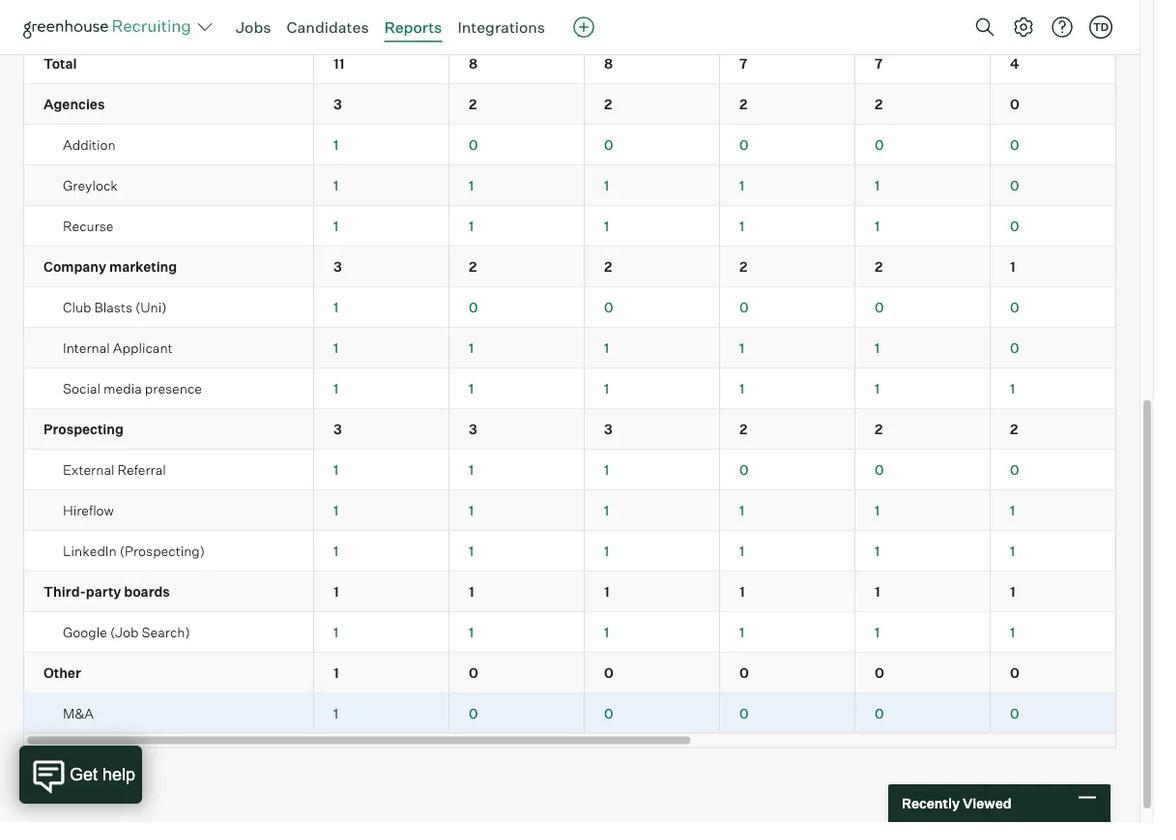 Task type: locate. For each thing, give the bounding box(es) containing it.
row containing google (job search)
[[24, 612, 1155, 652]]

row containing agencies
[[24, 84, 1155, 124]]

4
[[1011, 55, 1020, 72]]

7
[[740, 55, 748, 72], [875, 55, 883, 72]]

16 row group from the top
[[24, 653, 1155, 694]]

column header
[[721, 4, 856, 43]]

row group containing internal applicant
[[24, 328, 1155, 369]]

0 horizontal spatial 7
[[740, 55, 748, 72]]

3
[[334, 95, 342, 112], [334, 258, 342, 275], [334, 420, 342, 437], [469, 420, 478, 437], [605, 420, 613, 437]]

row containing external referral
[[24, 450, 1155, 490]]

8 row from the top
[[24, 287, 1155, 327]]

5 row group from the top
[[24, 206, 1155, 247]]

onsite
[[1011, 16, 1048, 30]]

viewed
[[963, 795, 1012, 812]]

interview
[[932, 16, 985, 30]]

company marketing
[[44, 258, 177, 275]]

11 row from the top
[[24, 409, 1155, 449]]

row group containing linkedin (prospecting)
[[24, 531, 1155, 572]]

14 row from the top
[[24, 531, 1155, 571]]

2 row group from the top
[[24, 84, 1155, 125]]

club
[[63, 299, 91, 315]]

holding
[[469, 16, 514, 30]]

m&a
[[63, 705, 94, 722]]

review
[[401, 16, 442, 30]]

4 row from the top
[[24, 125, 1155, 165]]

(uni)
[[135, 299, 167, 315]]

6 row group from the top
[[24, 247, 1155, 287]]

3 for company marketing
[[334, 258, 342, 275]]

10 row from the top
[[24, 369, 1155, 408]]

jobs
[[236, 17, 271, 37]]

presence
[[145, 380, 202, 397]]

integrations
[[458, 17, 546, 37]]

2 8 from the left
[[605, 55, 613, 72]]

row containing linkedin (prospecting)
[[24, 531, 1155, 571]]

3 row group from the top
[[24, 125, 1155, 166]]

recurse
[[63, 217, 114, 234]]

prospecting
[[44, 420, 124, 437]]

integrations link
[[458, 17, 546, 37]]

technical
[[875, 16, 930, 30]]

recently viewed
[[902, 795, 1012, 812]]

6 row from the top
[[24, 206, 1155, 246]]

8
[[469, 55, 478, 72], [605, 55, 613, 72]]

7 row from the top
[[24, 247, 1155, 286]]

0 horizontal spatial 8
[[469, 55, 478, 72]]

linkedin
[[63, 542, 117, 559]]

1 row from the top
[[24, 4, 1155, 43]]

7 row group from the top
[[24, 287, 1155, 328]]

15 row group from the top
[[24, 612, 1155, 653]]

9 row group from the top
[[24, 369, 1155, 409]]

17 row from the top
[[24, 653, 1155, 693]]

row group containing greylock
[[24, 166, 1155, 206]]

5 row from the top
[[24, 166, 1155, 205]]

3 row from the top
[[24, 84, 1155, 124]]

3 for agencies
[[334, 95, 342, 112]]

social
[[63, 380, 101, 397]]

2
[[469, 95, 477, 112], [605, 95, 613, 112], [740, 95, 748, 112], [875, 95, 883, 112], [469, 258, 477, 275], [605, 258, 613, 275], [740, 258, 748, 275], [875, 258, 883, 275], [740, 420, 748, 437], [875, 420, 883, 437], [1011, 420, 1019, 437]]

club blasts (uni)
[[63, 299, 167, 315]]

1 horizontal spatial 7
[[875, 55, 883, 72]]

internal
[[63, 339, 110, 356]]

17 row group from the top
[[24, 694, 1155, 733]]

search image
[[974, 15, 997, 39]]

9 row from the top
[[24, 328, 1155, 368]]

1 link
[[334, 136, 339, 153], [334, 177, 339, 194], [469, 177, 474, 194], [605, 177, 609, 194], [740, 177, 745, 194], [875, 177, 880, 194], [334, 217, 339, 234], [469, 217, 474, 234], [605, 217, 609, 234], [740, 217, 745, 234], [875, 217, 880, 234], [334, 299, 339, 315], [334, 339, 339, 356], [469, 339, 474, 356], [605, 339, 609, 356], [740, 339, 745, 356], [875, 339, 880, 356], [334, 380, 339, 397], [469, 380, 474, 397], [605, 380, 609, 397], [740, 380, 745, 397], [875, 380, 880, 397], [1011, 380, 1016, 397], [334, 461, 339, 478], [469, 461, 474, 478], [605, 461, 609, 478], [334, 502, 339, 519], [469, 502, 474, 519], [605, 502, 609, 519], [740, 502, 745, 519], [875, 502, 880, 519], [1011, 502, 1016, 519], [334, 542, 339, 559], [469, 542, 474, 559], [605, 542, 609, 559], [740, 542, 745, 559], [875, 542, 880, 559], [1011, 542, 1016, 559], [334, 624, 339, 640], [469, 624, 474, 640], [605, 624, 609, 640], [740, 624, 745, 640], [875, 624, 880, 640], [1011, 624, 1016, 640], [334, 705, 339, 722]]

row
[[24, 4, 1155, 43], [24, 44, 1155, 83], [24, 84, 1155, 124], [24, 125, 1155, 165], [24, 166, 1155, 205], [24, 206, 1155, 246], [24, 247, 1155, 286], [24, 287, 1155, 327], [24, 328, 1155, 368], [24, 369, 1155, 408], [24, 409, 1155, 449], [24, 450, 1155, 490], [24, 491, 1155, 530], [24, 531, 1155, 571], [24, 572, 1155, 611], [24, 612, 1155, 652], [24, 653, 1155, 693], [24, 694, 1155, 733]]

row group containing prospecting
[[24, 409, 1155, 450]]

agencies
[[44, 95, 105, 112]]

referral
[[118, 461, 166, 478]]

2 row from the top
[[24, 44, 1155, 83]]

row containing third-party boards
[[24, 572, 1155, 611]]

boards
[[124, 583, 170, 600]]

1 horizontal spatial 8
[[605, 55, 613, 72]]

3 for prospecting
[[334, 420, 342, 437]]

row group containing hireflow
[[24, 491, 1155, 531]]

15 row from the top
[[24, 572, 1155, 611]]

row containing social media presence
[[24, 369, 1155, 408]]

11 row group from the top
[[24, 450, 1155, 491]]

td
[[1094, 20, 1110, 33]]

company
[[44, 258, 106, 275]]

row group containing total
[[24, 44, 1155, 84]]

13 row from the top
[[24, 491, 1155, 530]]

12 row group from the top
[[24, 491, 1155, 531]]

4 row group from the top
[[24, 166, 1155, 206]]

row group containing club blasts (uni)
[[24, 287, 1155, 328]]

external
[[63, 461, 115, 478]]

greylock
[[63, 177, 118, 194]]

google
[[63, 624, 107, 640]]

1
[[334, 136, 339, 153], [334, 177, 339, 194], [469, 177, 474, 194], [605, 177, 609, 194], [740, 177, 745, 194], [875, 177, 880, 194], [334, 217, 339, 234], [469, 217, 474, 234], [605, 217, 609, 234], [740, 217, 745, 234], [875, 217, 880, 234], [1011, 258, 1016, 275], [334, 299, 339, 315], [334, 339, 339, 356], [469, 339, 474, 356], [605, 339, 609, 356], [740, 339, 745, 356], [875, 339, 880, 356], [334, 380, 339, 397], [469, 380, 474, 397], [605, 380, 609, 397], [740, 380, 745, 397], [875, 380, 880, 397], [1011, 380, 1016, 397], [334, 461, 339, 478], [469, 461, 474, 478], [605, 461, 609, 478], [334, 502, 339, 519], [469, 502, 474, 519], [605, 502, 609, 519], [740, 502, 745, 519], [875, 502, 880, 519], [1011, 502, 1016, 519], [334, 542, 339, 559], [469, 542, 474, 559], [605, 542, 609, 559], [740, 542, 745, 559], [875, 542, 880, 559], [1011, 542, 1016, 559], [334, 583, 339, 600], [469, 583, 475, 600], [605, 583, 610, 600], [740, 583, 745, 600], [875, 583, 881, 600], [1011, 583, 1016, 600], [334, 624, 339, 640], [469, 624, 474, 640], [605, 624, 609, 640], [740, 624, 745, 640], [875, 624, 880, 640], [1011, 624, 1016, 640], [334, 664, 339, 681], [334, 705, 339, 722]]

row group containing recurse
[[24, 206, 1155, 247]]

1 row group from the top
[[24, 44, 1155, 84]]

0 link
[[469, 136, 478, 153], [605, 136, 614, 153], [740, 136, 749, 153], [875, 136, 885, 153], [1011, 136, 1020, 153], [1011, 177, 1020, 194], [1011, 217, 1020, 234], [469, 299, 478, 315], [605, 299, 614, 315], [740, 299, 749, 315], [875, 299, 885, 315], [1011, 299, 1020, 315], [1011, 339, 1020, 356], [740, 461, 749, 478], [875, 461, 885, 478], [1011, 461, 1020, 478], [469, 705, 478, 722], [605, 705, 614, 722], [740, 705, 749, 722], [875, 705, 885, 722], [1011, 705, 1020, 722]]

10 row group from the top
[[24, 409, 1155, 450]]

marketing
[[109, 258, 177, 275]]

12 row from the top
[[24, 450, 1155, 490]]

row containing source
[[24, 4, 1155, 43]]

16 row from the top
[[24, 612, 1155, 652]]

13 row group from the top
[[24, 531, 1155, 572]]

hireflow
[[63, 502, 114, 519]]

greenhouse recruiting image
[[23, 15, 197, 39]]

total
[[44, 55, 77, 72]]

grid
[[24, 4, 1155, 748]]

internal applicant
[[63, 339, 173, 356]]

recently
[[902, 795, 960, 812]]

row group
[[24, 44, 1155, 84], [24, 84, 1155, 125], [24, 125, 1155, 166], [24, 166, 1155, 206], [24, 206, 1155, 247], [24, 247, 1155, 287], [24, 287, 1155, 328], [24, 328, 1155, 369], [24, 369, 1155, 409], [24, 409, 1155, 450], [24, 450, 1155, 491], [24, 491, 1155, 531], [24, 531, 1155, 572], [24, 572, 1155, 612], [24, 612, 1155, 653], [24, 653, 1155, 694], [24, 694, 1155, 733]]

td button
[[1086, 12, 1117, 43]]

jobs link
[[236, 17, 271, 37]]

0
[[1011, 95, 1020, 112], [469, 136, 478, 153], [605, 136, 614, 153], [740, 136, 749, 153], [875, 136, 885, 153], [1011, 136, 1020, 153], [1011, 177, 1020, 194], [1011, 217, 1020, 234], [469, 299, 478, 315], [605, 299, 614, 315], [740, 299, 749, 315], [875, 299, 885, 315], [1011, 299, 1020, 315], [1011, 339, 1020, 356], [740, 461, 749, 478], [875, 461, 885, 478], [1011, 461, 1020, 478], [469, 664, 479, 681], [605, 664, 614, 681], [740, 664, 749, 681], [875, 664, 885, 681], [1011, 664, 1020, 681], [469, 705, 478, 722], [605, 705, 614, 722], [740, 705, 749, 722], [875, 705, 885, 722], [1011, 705, 1020, 722]]

row containing greylock
[[24, 166, 1155, 205]]

row group containing google (job search)
[[24, 612, 1155, 653]]

14 row group from the top
[[24, 572, 1155, 612]]

row containing company marketing
[[24, 247, 1155, 286]]

row group containing m&a
[[24, 694, 1155, 733]]

18 row from the top
[[24, 694, 1155, 733]]

search)
[[142, 624, 190, 640]]

8 row group from the top
[[24, 328, 1155, 369]]

row containing hireflow
[[24, 491, 1155, 530]]



Task type: describe. For each thing, give the bounding box(es) containing it.
row containing recurse
[[24, 206, 1155, 246]]

row group containing company marketing
[[24, 247, 1155, 287]]

1 8 from the left
[[469, 55, 478, 72]]

1 7 from the left
[[740, 55, 748, 72]]

row containing total
[[24, 44, 1155, 83]]

reports link
[[385, 17, 442, 37]]

row group containing social media presence
[[24, 369, 1155, 409]]

application review
[[334, 16, 442, 30]]

application
[[334, 16, 399, 30]]

2 7 from the left
[[875, 55, 883, 72]]

media
[[104, 380, 142, 397]]

google (job search)
[[63, 624, 190, 640]]

blasts
[[94, 299, 132, 315]]

candidates
[[287, 17, 369, 37]]

other
[[44, 664, 81, 681]]

social media presence
[[63, 380, 202, 397]]

row containing m&a
[[24, 694, 1155, 733]]

row group containing other
[[24, 653, 1155, 694]]

row containing addition
[[24, 125, 1155, 165]]

reports
[[385, 17, 442, 37]]

row containing other
[[24, 653, 1155, 693]]

linkedin (prospecting)
[[63, 542, 205, 559]]

row group containing third-party boards
[[24, 572, 1155, 612]]

td button
[[1090, 15, 1113, 39]]

party
[[86, 583, 121, 600]]

tank
[[516, 16, 544, 30]]

holding tank
[[469, 16, 544, 30]]

applicant
[[113, 339, 173, 356]]

11
[[334, 55, 345, 72]]

third-party boards
[[44, 583, 170, 600]]

row group containing external referral
[[24, 450, 1155, 491]]

row containing internal applicant
[[24, 328, 1155, 368]]

grid containing total
[[24, 4, 1155, 748]]

external referral
[[63, 461, 166, 478]]

row group containing agencies
[[24, 84, 1155, 125]]

row containing prospecting
[[24, 409, 1155, 449]]

row containing club blasts (uni)
[[24, 287, 1155, 327]]

source
[[44, 16, 83, 30]]

candidates link
[[287, 17, 369, 37]]

technical interview
[[875, 16, 985, 30]]

(job
[[110, 624, 139, 640]]

third-
[[44, 583, 86, 600]]

configure image
[[1013, 15, 1036, 39]]

addition
[[63, 136, 116, 153]]

row group containing addition
[[24, 125, 1155, 166]]

(prospecting)
[[120, 542, 205, 559]]



Task type: vqa. For each thing, say whether or not it's contained in the screenshot.
row group containing Club Blasts (Uni)
yes



